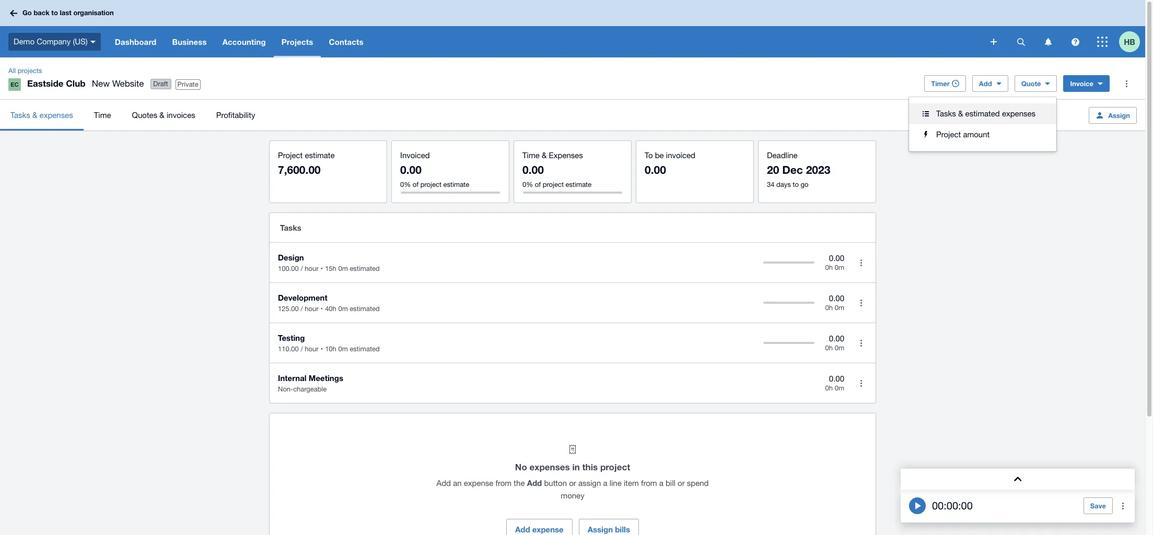 Task type: describe. For each thing, give the bounding box(es) containing it.
expense inside add an expense from the add button or assign a line item from a bill or spend money
[[464, 479, 493, 488]]

testing 110.00 / hour • 10h 0m estimated
[[278, 333, 380, 353]]

development 125.00 / hour • 40h 0m estimated
[[278, 293, 380, 313]]

assign bills
[[588, 525, 630, 535]]

0.00 inside 'to be invoiced 0.00'
[[645, 164, 666, 177]]

tasks for tasks & estimated expenses
[[936, 109, 956, 118]]

item
[[624, 479, 639, 488]]

1 a from the left
[[603, 479, 607, 488]]

assign bills link
[[579, 519, 639, 536]]

an
[[453, 479, 462, 488]]

to inside banner
[[51, 8, 58, 17]]

expense inside 'button'
[[532, 525, 564, 535]]

testing
[[278, 333, 305, 343]]

time for time & expenses 0.00 0% of project estimate
[[523, 151, 540, 160]]

demo company (us) button
[[0, 26, 107, 57]]

time for time
[[94, 111, 111, 119]]

quotes & invoices
[[132, 111, 195, 119]]

of inside invoiced 0.00 0% of project estimate
[[413, 181, 419, 189]]

& for expenses
[[542, 151, 547, 160]]

20
[[767, 164, 779, 177]]

0.00 inside time & expenses 0.00 0% of project estimate
[[523, 164, 544, 177]]

ec
[[11, 81, 19, 88]]

wrapper image for project
[[920, 131, 932, 138]]

invoiced
[[400, 151, 430, 160]]

club
[[66, 78, 86, 89]]

add expense button
[[506, 519, 573, 536]]

quote button
[[1015, 75, 1057, 92]]

demo company (us)
[[14, 37, 88, 46]]

0.00 0h 0m for design
[[825, 254, 844, 272]]

all projects link
[[4, 66, 46, 76]]

start timer image
[[909, 498, 926, 515]]

(us)
[[73, 37, 88, 46]]

estimate inside the "project estimate 7,600.00"
[[305, 151, 335, 160]]

expenses inside tasks & estimated expenses button
[[1002, 109, 1036, 118]]

organisation
[[73, 8, 114, 17]]

internal
[[278, 374, 307, 383]]

project for project amount
[[936, 130, 961, 139]]

projects button
[[274, 26, 321, 57]]

10h
[[325, 345, 336, 353]]

projects
[[18, 67, 42, 75]]

timer button
[[924, 75, 966, 92]]

save
[[1090, 502, 1106, 511]]

0h for testing
[[825, 344, 833, 352]]

design 100.00 / hour • 15h 0m estimated
[[278, 253, 380, 273]]

svg image left svg image
[[1071, 38, 1079, 46]]

dashboard
[[115, 37, 156, 47]]

0m inside development 125.00 / hour • 40h 0m estimated
[[338, 305, 348, 313]]

tasks for tasks
[[280, 223, 301, 233]]

all
[[8, 67, 16, 75]]

svg image up the add 'popup button'
[[991, 39, 997, 45]]

1 horizontal spatial more options image
[[1113, 496, 1134, 517]]

project amount button
[[909, 124, 1057, 145]]

/ for development
[[301, 305, 303, 313]]

0m inside testing 110.00 / hour • 10h 0m estimated
[[338, 345, 348, 353]]

time & expenses 0.00 0% of project estimate
[[523, 151, 592, 189]]

amount
[[963, 130, 990, 139]]

4 0.00 0h 0m from the top
[[825, 374, 844, 393]]

estimated for testing
[[350, 345, 380, 353]]

back
[[34, 8, 50, 17]]

& for invoices
[[160, 111, 164, 119]]

• for testing
[[321, 345, 323, 353]]

website
[[112, 78, 144, 89]]

1 horizontal spatial expenses
[[530, 462, 570, 473]]

project inside time & expenses 0.00 0% of project estimate
[[543, 181, 564, 189]]

0m inside design 100.00 / hour • 15h 0m estimated
[[338, 265, 348, 273]]

wrapper image for tasks
[[920, 111, 932, 117]]

last
[[60, 8, 72, 17]]

more options image for design
[[851, 252, 872, 273]]

all projects
[[8, 67, 42, 75]]

hour for testing
[[305, 345, 319, 353]]

invoices
[[167, 111, 195, 119]]

deadline 20 dec 2023 34 days to go
[[767, 151, 831, 189]]

tasks & estimated expenses link
[[909, 103, 1057, 124]]

2023
[[806, 164, 831, 177]]

add for add an expense from the add button or assign a line item from a bill or spend money
[[437, 479, 451, 488]]

tasks & expenses link
[[0, 100, 83, 131]]

expenses
[[549, 151, 583, 160]]

0% inside time & expenses 0.00 0% of project estimate
[[523, 181, 533, 189]]

new website
[[92, 78, 144, 89]]

go back to last organisation link
[[6, 4, 120, 22]]

hb button
[[1119, 26, 1145, 57]]

34
[[767, 181, 775, 189]]

quotes
[[132, 111, 157, 119]]

timer
[[931, 79, 950, 88]]

draft
[[153, 80, 168, 88]]

save button
[[1084, 498, 1113, 515]]

add expense
[[515, 525, 564, 535]]

company
[[37, 37, 71, 46]]

be
[[655, 151, 664, 160]]

estimated for design
[[350, 265, 380, 273]]

deadline
[[767, 151, 798, 160]]

no expenses in this project
[[515, 462, 630, 473]]

assign for assign bills
[[588, 525, 613, 535]]

projects
[[282, 37, 313, 47]]

bills
[[615, 525, 630, 535]]

non-
[[278, 386, 293, 393]]

add for add expense
[[515, 525, 530, 535]]

svg image up quote popup button
[[1045, 38, 1052, 46]]

contacts button
[[321, 26, 371, 57]]

business button
[[164, 26, 215, 57]]

project amount
[[936, 130, 990, 139]]

eastside
[[27, 78, 64, 89]]

svg image inside go back to last organisation link
[[10, 10, 17, 16]]

eastside club
[[27, 78, 86, 89]]

spend
[[687, 479, 709, 488]]

development
[[278, 293, 327, 303]]

00:00:00
[[932, 500, 973, 512]]



Task type: vqa. For each thing, say whether or not it's contained in the screenshot.
The Learn
no



Task type: locate. For each thing, give the bounding box(es) containing it.
wrapper image inside tasks & estimated expenses button
[[920, 111, 932, 117]]

3 0.00 0h 0m from the top
[[825, 334, 844, 352]]

expenses
[[1002, 109, 1036, 118], [39, 111, 73, 119], [530, 462, 570, 473]]

0 horizontal spatial expenses
[[39, 111, 73, 119]]

• inside testing 110.00 / hour • 10h 0m estimated
[[321, 345, 323, 353]]

2 horizontal spatial project
[[600, 462, 630, 473]]

group containing tasks & estimated expenses
[[909, 97, 1057, 152]]

0 vertical spatial assign
[[1108, 111, 1130, 119]]

0.00 inside invoiced 0.00 0% of project estimate
[[400, 164, 422, 177]]

add up tasks & estimated expenses
[[979, 79, 992, 88]]

1 from from the left
[[496, 479, 512, 488]]

expense right an
[[464, 479, 493, 488]]

0 horizontal spatial estimate
[[305, 151, 335, 160]]

add for add
[[979, 79, 992, 88]]

to inside the deadline 20 dec 2023 34 days to go
[[793, 181, 799, 189]]

invoiced
[[666, 151, 695, 160]]

svg image
[[1097, 37, 1108, 47]]

& right quotes
[[160, 111, 164, 119]]

assign inside button
[[1108, 111, 1130, 119]]

2 vertical spatial /
[[301, 345, 303, 353]]

to
[[51, 8, 58, 17], [793, 181, 799, 189]]

3 • from the top
[[321, 345, 323, 353]]

0 horizontal spatial expense
[[464, 479, 493, 488]]

/
[[301, 265, 303, 273], [301, 305, 303, 313], [301, 345, 303, 353]]

1 of from the left
[[413, 181, 419, 189]]

wrapper image inside 'project amount' button
[[920, 131, 932, 138]]

1 vertical spatial more options image
[[1113, 496, 1134, 517]]

button
[[544, 479, 567, 488]]

hour left "10h"
[[305, 345, 319, 353]]

2 • from the top
[[321, 305, 323, 313]]

new
[[92, 78, 110, 89]]

expense down money
[[532, 525, 564, 535]]

1 horizontal spatial expense
[[532, 525, 564, 535]]

& inside button
[[958, 109, 963, 118]]

in
[[572, 462, 580, 473]]

/ for design
[[301, 265, 303, 273]]

more options image
[[1116, 73, 1137, 94], [851, 252, 872, 273], [851, 333, 872, 354], [851, 373, 872, 394]]

project inside the "project estimate 7,600.00"
[[278, 151, 303, 160]]

1 vertical spatial to
[[793, 181, 799, 189]]

tasks up the design
[[280, 223, 301, 233]]

1 0h from the top
[[825, 264, 833, 272]]

1 horizontal spatial assign
[[1108, 111, 1130, 119]]

0m
[[835, 264, 844, 272], [338, 265, 348, 273], [835, 304, 844, 312], [338, 305, 348, 313], [835, 344, 844, 352], [338, 345, 348, 353], [835, 385, 844, 393]]

• inside development 125.00 / hour • 40h 0m estimated
[[321, 305, 323, 313]]

design
[[278, 253, 304, 262]]

1 vertical spatial •
[[321, 305, 323, 313]]

no
[[515, 462, 527, 473]]

more options image for internal meetings
[[851, 373, 872, 394]]

2 from from the left
[[641, 479, 657, 488]]

a left line
[[603, 479, 607, 488]]

from left the
[[496, 479, 512, 488]]

2 horizontal spatial tasks
[[936, 109, 956, 118]]

a
[[603, 479, 607, 488], [659, 479, 664, 488]]

group
[[909, 97, 1057, 152]]

go
[[801, 181, 809, 189]]

add left an
[[437, 479, 451, 488]]

2 0h from the top
[[825, 304, 833, 312]]

add inside 'button'
[[515, 525, 530, 535]]

hour left 15h
[[305, 265, 319, 273]]

assign left bills
[[588, 525, 613, 535]]

navigation inside banner
[[107, 26, 983, 57]]

hour for development
[[305, 305, 319, 313]]

• inside design 100.00 / hour • 15h 0m estimated
[[321, 265, 323, 273]]

add an expense from the add button or assign a line item from a bill or spend money
[[437, 479, 709, 501]]

1 horizontal spatial time
[[523, 151, 540, 160]]

quotes & invoices link
[[122, 100, 206, 131]]

or right bill in the right bottom of the page
[[678, 479, 685, 488]]

project up 7,600.00
[[278, 151, 303, 160]]

from
[[496, 479, 512, 488], [641, 479, 657, 488]]

quote
[[1021, 79, 1041, 88]]

0 horizontal spatial from
[[496, 479, 512, 488]]

1 horizontal spatial project
[[936, 130, 961, 139]]

2 horizontal spatial estimate
[[566, 181, 592, 189]]

time link
[[83, 100, 122, 131]]

0 horizontal spatial 0%
[[400, 181, 411, 189]]

3 / from the top
[[301, 345, 303, 353]]

2 vertical spatial •
[[321, 345, 323, 353]]

add right the
[[527, 479, 542, 488]]

1 vertical spatial hour
[[305, 305, 319, 313]]

& inside time & expenses 0.00 0% of project estimate
[[542, 151, 547, 160]]

svg image right (us)
[[90, 41, 95, 43]]

& for estimated
[[958, 109, 963, 118]]

/ inside design 100.00 / hour • 15h 0m estimated
[[301, 265, 303, 273]]

• left 40h at the bottom of page
[[321, 305, 323, 313]]

7,600.00
[[278, 164, 321, 177]]

• left 15h
[[321, 265, 323, 273]]

more options image
[[851, 293, 872, 314], [1113, 496, 1134, 517]]

hb
[[1124, 37, 1135, 46]]

1 horizontal spatial project
[[543, 181, 564, 189]]

expenses down quote
[[1002, 109, 1036, 118]]

2 vertical spatial hour
[[305, 345, 319, 353]]

expenses down eastside club
[[39, 111, 73, 119]]

assign for assign
[[1108, 111, 1130, 119]]

/ right the 100.00
[[301, 265, 303, 273]]

tasks & estimated expenses
[[936, 109, 1036, 118]]

tasks up project amount
[[936, 109, 956, 118]]

0.00
[[400, 164, 422, 177], [523, 164, 544, 177], [645, 164, 666, 177], [829, 254, 844, 263], [829, 294, 844, 303], [829, 334, 844, 343], [829, 374, 844, 383]]

svg image left go
[[10, 10, 17, 16]]

project for expenses
[[600, 462, 630, 473]]

estimated inside development 125.00 / hour • 40h 0m estimated
[[350, 305, 380, 313]]

private
[[177, 80, 198, 88]]

4 0h from the top
[[825, 385, 833, 393]]

project for project estimate 7,600.00
[[278, 151, 303, 160]]

0 vertical spatial expense
[[464, 479, 493, 488]]

0 horizontal spatial to
[[51, 8, 58, 17]]

add button
[[972, 75, 1008, 92]]

add inside 'popup button'
[[979, 79, 992, 88]]

3 hour from the top
[[305, 345, 319, 353]]

1 horizontal spatial estimate
[[443, 181, 469, 189]]

1 horizontal spatial a
[[659, 479, 664, 488]]

estimated for development
[[350, 305, 380, 313]]

more options image for testing
[[851, 333, 872, 354]]

1 horizontal spatial of
[[535, 181, 541, 189]]

wrapper image
[[920, 111, 932, 117], [920, 131, 932, 138]]

dashboard link
[[107, 26, 164, 57]]

& left expenses
[[542, 151, 547, 160]]

0 horizontal spatial tasks
[[10, 111, 30, 119]]

/ down development
[[301, 305, 303, 313]]

to left "go"
[[793, 181, 799, 189]]

0 horizontal spatial assign
[[588, 525, 613, 535]]

svg image inside "demo company (us)" popup button
[[90, 41, 95, 43]]

tasks & estimated expenses button
[[909, 103, 1057, 124]]

1 / from the top
[[301, 265, 303, 273]]

dec
[[782, 164, 803, 177]]

0 vertical spatial hour
[[305, 265, 319, 273]]

0 vertical spatial time
[[94, 111, 111, 119]]

hour inside testing 110.00 / hour • 10h 0m estimated
[[305, 345, 319, 353]]

svg image
[[10, 10, 17, 16], [1017, 38, 1025, 46], [1045, 38, 1052, 46], [1071, 38, 1079, 46], [991, 39, 997, 45], [90, 41, 95, 43]]

tasks inside button
[[936, 109, 956, 118]]

go back to last organisation
[[22, 8, 114, 17]]

estimated right 40h at the bottom of page
[[350, 305, 380, 313]]

invoice
[[1070, 79, 1094, 88]]

0 vertical spatial to
[[51, 8, 58, 17]]

2 or from the left
[[678, 479, 685, 488]]

0.00 0h 0m for development
[[825, 294, 844, 312]]

invoiced 0.00 0% of project estimate
[[400, 151, 469, 189]]

&
[[958, 109, 963, 118], [32, 111, 37, 119], [160, 111, 164, 119], [542, 151, 547, 160]]

1 horizontal spatial to
[[793, 181, 799, 189]]

meetings
[[309, 374, 343, 383]]

1 vertical spatial wrapper image
[[920, 131, 932, 138]]

time inside time & expenses 0.00 0% of project estimate
[[523, 151, 540, 160]]

hour inside development 125.00 / hour • 40h 0m estimated
[[305, 305, 319, 313]]

time left expenses
[[523, 151, 540, 160]]

0 vertical spatial •
[[321, 265, 323, 273]]

wrapper image left project amount
[[920, 131, 932, 138]]

/ inside testing 110.00 / hour • 10h 0m estimated
[[301, 345, 303, 353]]

1 • from the top
[[321, 265, 323, 273]]

project estimate 7,600.00
[[278, 151, 335, 177]]

0 vertical spatial more options image
[[851, 293, 872, 314]]

/ right 110.00
[[301, 345, 303, 353]]

tasks down ec
[[10, 111, 30, 119]]

1 horizontal spatial tasks
[[280, 223, 301, 233]]

project inside invoiced 0.00 0% of project estimate
[[421, 181, 442, 189]]

125.00
[[278, 305, 299, 313]]

1 hour from the top
[[305, 265, 319, 273]]

demo
[[14, 37, 35, 46]]

of
[[413, 181, 419, 189], [535, 181, 541, 189]]

banner containing hb
[[0, 0, 1145, 57]]

list box containing tasks & estimated expenses
[[909, 97, 1057, 152]]

2 0% from the left
[[523, 181, 533, 189]]

& down eastside
[[32, 111, 37, 119]]

1 horizontal spatial 0%
[[523, 181, 533, 189]]

1 horizontal spatial or
[[678, 479, 685, 488]]

banner
[[0, 0, 1145, 57]]

15h
[[325, 265, 336, 273]]

& up project amount
[[958, 109, 963, 118]]

1 vertical spatial expense
[[532, 525, 564, 535]]

estimated inside testing 110.00 / hour • 10h 0m estimated
[[350, 345, 380, 353]]

a left bill in the right bottom of the page
[[659, 479, 664, 488]]

0h for design
[[825, 264, 833, 272]]

• for design
[[321, 265, 323, 273]]

hour inside design 100.00 / hour • 15h 0m estimated
[[305, 265, 319, 273]]

0 horizontal spatial project
[[421, 181, 442, 189]]

3 0h from the top
[[825, 344, 833, 352]]

estimated inside design 100.00 / hour • 15h 0m estimated
[[350, 265, 380, 273]]

1 horizontal spatial from
[[641, 479, 657, 488]]

project down expenses
[[543, 181, 564, 189]]

estimated
[[965, 109, 1000, 118], [350, 265, 380, 273], [350, 305, 380, 313], [350, 345, 380, 353]]

estimate inside time & expenses 0.00 0% of project estimate
[[566, 181, 592, 189]]

go
[[22, 8, 32, 17]]

2 hour from the top
[[305, 305, 319, 313]]

2 0.00 0h 0m from the top
[[825, 294, 844, 312]]

business
[[172, 37, 207, 47]]

0h for development
[[825, 304, 833, 312]]

wrapper image down timer
[[920, 111, 932, 117]]

or up money
[[569, 479, 576, 488]]

expenses inside tasks & expenses link
[[39, 111, 73, 119]]

2 wrapper image from the top
[[920, 131, 932, 138]]

1 0.00 0h 0m from the top
[[825, 254, 844, 272]]

2 a from the left
[[659, 479, 664, 488]]

0 horizontal spatial a
[[603, 479, 607, 488]]

tasks & expenses
[[10, 111, 73, 119]]

or
[[569, 479, 576, 488], [678, 479, 685, 488]]

navigation
[[107, 26, 983, 57]]

estimate
[[305, 151, 335, 160], [443, 181, 469, 189], [566, 181, 592, 189]]

days
[[777, 181, 791, 189]]

0 horizontal spatial project
[[278, 151, 303, 160]]

1 wrapper image from the top
[[920, 111, 932, 117]]

estimate inside invoiced 0.00 0% of project estimate
[[443, 181, 469, 189]]

0 vertical spatial project
[[936, 130, 961, 139]]

invoice button
[[1064, 75, 1110, 92]]

estimated right 15h
[[350, 265, 380, 273]]

project left amount at the right top of page
[[936, 130, 961, 139]]

0 vertical spatial wrapper image
[[920, 111, 932, 117]]

from right item
[[641, 479, 657, 488]]

2 / from the top
[[301, 305, 303, 313]]

accounting button
[[215, 26, 274, 57]]

110.00
[[278, 345, 299, 353]]

project inside button
[[936, 130, 961, 139]]

1 vertical spatial time
[[523, 151, 540, 160]]

expenses up button
[[530, 462, 570, 473]]

1 or from the left
[[569, 479, 576, 488]]

1 0% from the left
[[400, 181, 411, 189]]

assign button
[[1089, 107, 1137, 124]]

project for 0.00
[[421, 181, 442, 189]]

list box
[[909, 97, 1057, 152]]

estimated right "10h"
[[350, 345, 380, 353]]

money
[[561, 492, 585, 501]]

1 vertical spatial /
[[301, 305, 303, 313]]

navigation containing dashboard
[[107, 26, 983, 57]]

• for development
[[321, 305, 323, 313]]

2 of from the left
[[535, 181, 541, 189]]

of inside time & expenses 0.00 0% of project estimate
[[535, 181, 541, 189]]

profitability
[[216, 111, 255, 119]]

bill
[[666, 479, 676, 488]]

this
[[582, 462, 598, 473]]

0% inside invoiced 0.00 0% of project estimate
[[400, 181, 411, 189]]

to be invoiced 0.00
[[645, 151, 695, 177]]

0 horizontal spatial time
[[94, 111, 111, 119]]

time down new
[[94, 111, 111, 119]]

hour down development
[[305, 305, 319, 313]]

project up line
[[600, 462, 630, 473]]

0 horizontal spatial of
[[413, 181, 419, 189]]

40h
[[325, 305, 336, 313]]

1 vertical spatial assign
[[588, 525, 613, 535]]

add down the
[[515, 525, 530, 535]]

0 horizontal spatial more options image
[[851, 293, 872, 314]]

line
[[610, 479, 622, 488]]

estimated inside tasks & estimated expenses button
[[965, 109, 1000, 118]]

to left last
[[51, 8, 58, 17]]

svg image up quote
[[1017, 38, 1025, 46]]

/ for testing
[[301, 345, 303, 353]]

tasks for tasks & expenses
[[10, 111, 30, 119]]

estimated up 'project amount' button
[[965, 109, 1000, 118]]

& for expenses
[[32, 111, 37, 119]]

assign
[[578, 479, 601, 488]]

profitability link
[[206, 100, 266, 131]]

0 horizontal spatial or
[[569, 479, 576, 488]]

project
[[421, 181, 442, 189], [543, 181, 564, 189], [600, 462, 630, 473]]

chargeable
[[293, 386, 327, 393]]

1 vertical spatial project
[[278, 151, 303, 160]]

2 horizontal spatial expenses
[[1002, 109, 1036, 118]]

project down invoiced
[[421, 181, 442, 189]]

internal meetings non-chargeable
[[278, 374, 343, 393]]

• left "10h"
[[321, 345, 323, 353]]

to
[[645, 151, 653, 160]]

0.00 0h 0m for testing
[[825, 334, 844, 352]]

contacts
[[329, 37, 364, 47]]

assign down invoice popup button
[[1108, 111, 1130, 119]]

100.00
[[278, 265, 299, 273]]

accounting
[[222, 37, 266, 47]]

hour for design
[[305, 265, 319, 273]]

0 vertical spatial /
[[301, 265, 303, 273]]

/ inside development 125.00 / hour • 40h 0m estimated
[[301, 305, 303, 313]]

0.00 0h 0m
[[825, 254, 844, 272], [825, 294, 844, 312], [825, 334, 844, 352], [825, 374, 844, 393]]

add
[[979, 79, 992, 88], [527, 479, 542, 488], [437, 479, 451, 488], [515, 525, 530, 535]]



